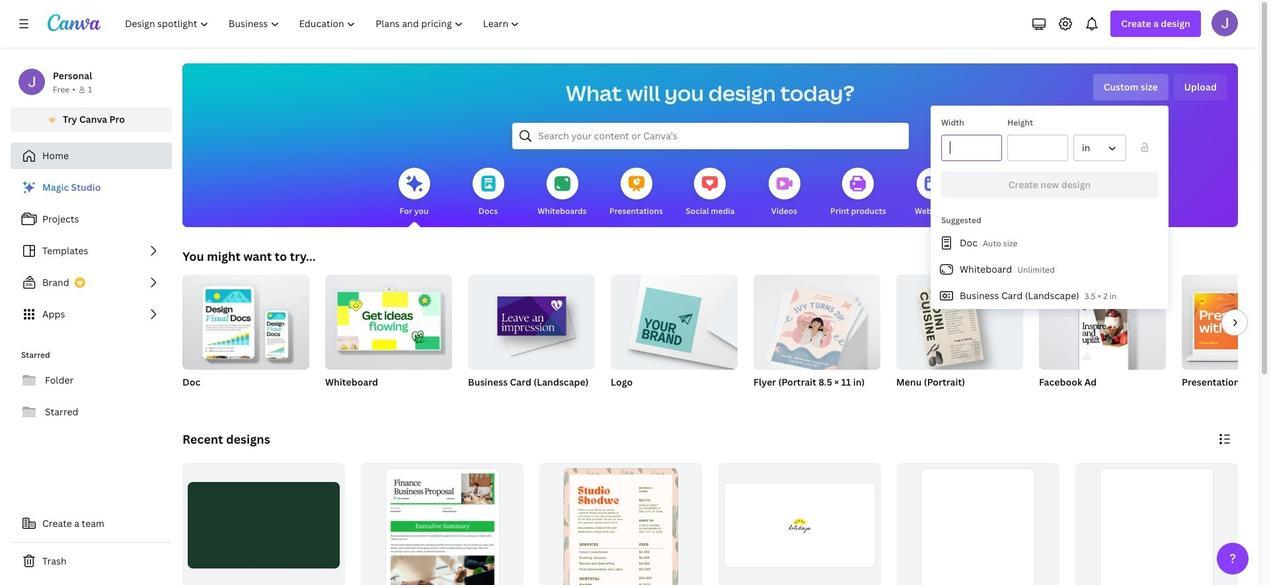 Task type: describe. For each thing, give the bounding box(es) containing it.
0 horizontal spatial list
[[11, 175, 172, 328]]



Task type: vqa. For each thing, say whether or not it's contained in the screenshot.
Jacob Simon image
yes



Task type: locate. For each thing, give the bounding box(es) containing it.
None search field
[[512, 123, 909, 149]]

list
[[11, 175, 172, 328], [931, 230, 1169, 309]]

None number field
[[950, 136, 994, 161], [1016, 136, 1060, 161], [950, 136, 994, 161], [1016, 136, 1060, 161]]

Units: in button
[[1074, 135, 1127, 161]]

1 horizontal spatial list
[[931, 230, 1169, 309]]

Search search field
[[539, 124, 882, 149]]

top level navigation element
[[116, 11, 531, 37]]

jacob simon image
[[1212, 10, 1238, 36]]

group
[[325, 270, 452, 406], [325, 270, 452, 370], [468, 270, 595, 406], [468, 270, 595, 370], [611, 270, 738, 406], [611, 270, 738, 370], [754, 270, 881, 406], [754, 270, 881, 374], [182, 275, 309, 406], [897, 275, 1023, 406], [897, 275, 1023, 370], [1039, 275, 1166, 406], [1039, 275, 1166, 370], [1182, 275, 1269, 406], [1182, 275, 1269, 370], [361, 463, 524, 586], [540, 463, 702, 586], [718, 463, 881, 586], [897, 463, 1060, 586], [1076, 463, 1238, 586]]



